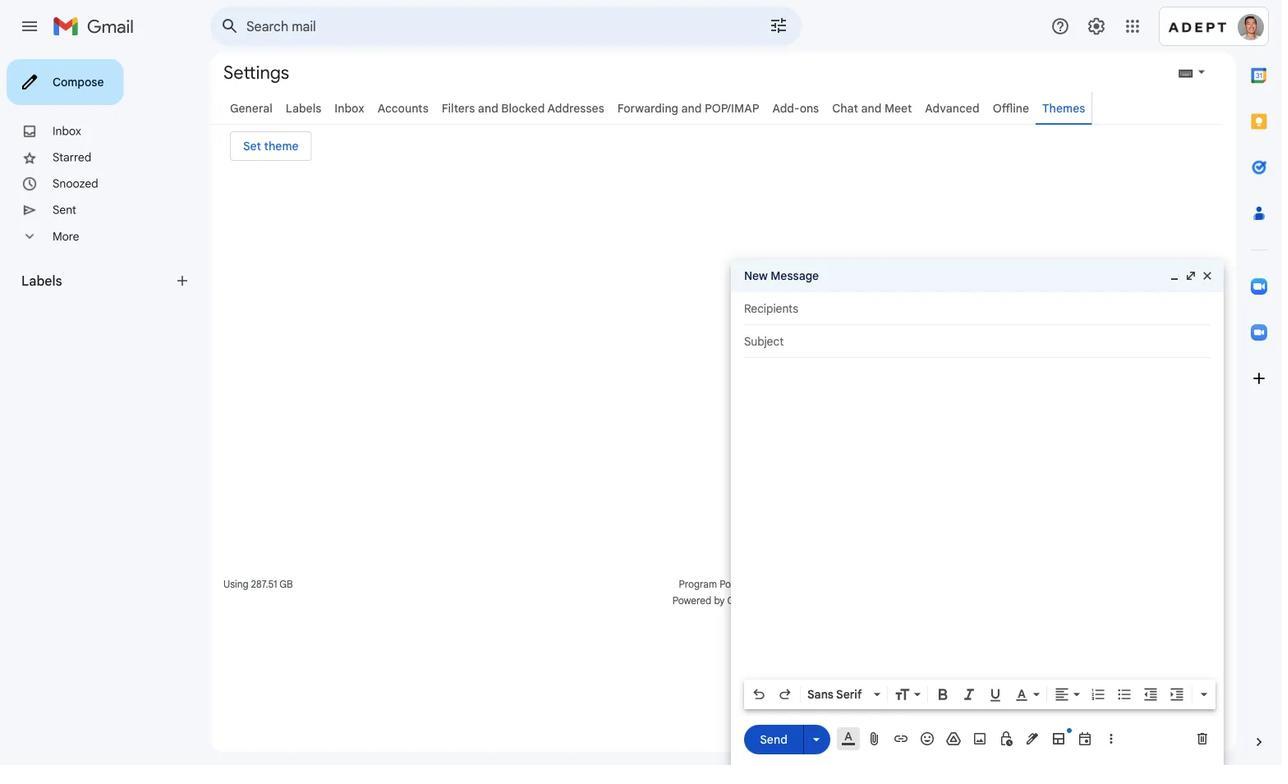 Task type: locate. For each thing, give the bounding box(es) containing it.
new message dialog
[[731, 260, 1224, 766]]

None search field
[[210, 7, 802, 46]]

forwarding and pop/imap link
[[618, 101, 760, 115]]

insert files using drive image
[[946, 731, 962, 748]]

redo ‪(⌘y)‬ image
[[777, 687, 794, 703]]

filters and blocked addresses
[[442, 101, 605, 115]]

1 vertical spatial labels
[[21, 273, 62, 289]]

using
[[223, 579, 249, 591]]

0 vertical spatial inbox
[[335, 101, 365, 115]]

program policies link
[[679, 579, 754, 591]]

2 horizontal spatial and
[[861, 101, 882, 115]]

0 horizontal spatial labels
[[21, 273, 62, 289]]

sans serif option
[[804, 687, 871, 703]]

insert photo image
[[972, 731, 988, 748]]

advanced
[[925, 101, 980, 115]]

starred
[[53, 150, 91, 165]]

0 horizontal spatial and
[[478, 101, 499, 115]]

general link
[[230, 101, 273, 115]]

pop/imap
[[705, 101, 760, 115]]

sent
[[53, 203, 76, 217]]

serif
[[836, 688, 862, 702]]

close image
[[1201, 269, 1214, 283]]

tab list
[[1237, 53, 1283, 707]]

1 horizontal spatial inbox link
[[335, 101, 365, 115]]

287.51
[[251, 579, 277, 591]]

minimize image
[[1168, 269, 1181, 283]]

labels navigation
[[0, 53, 210, 766]]

labels down the more
[[21, 273, 62, 289]]

and for forwarding
[[682, 101, 702, 115]]

pop out image
[[1185, 269, 1198, 283]]

and left pop/imap
[[682, 101, 702, 115]]

footer containing using
[[210, 577, 1223, 610]]

labels right general
[[286, 101, 321, 115]]

chat
[[832, 101, 858, 115]]

inbox link right labels link
[[335, 101, 365, 115]]

accounts link
[[378, 101, 429, 115]]

indent more ‪(⌘])‬ image
[[1169, 687, 1186, 703]]

support image
[[1051, 16, 1071, 36]]

0 horizontal spatial inbox link
[[53, 124, 81, 138]]

inbox up starred "link"
[[53, 124, 81, 138]]

inbox link up starred "link"
[[53, 124, 81, 138]]

gmail image
[[53, 10, 142, 43]]

inbox
[[335, 101, 365, 115], [53, 124, 81, 138]]

program policies powered by google
[[673, 579, 760, 608]]

blocked
[[501, 101, 545, 115]]

inbox right labels link
[[335, 101, 365, 115]]

gb
[[280, 579, 293, 591]]

1 and from the left
[[478, 101, 499, 115]]

addresses
[[548, 101, 605, 115]]

2 and from the left
[[682, 101, 702, 115]]

themes link
[[1043, 101, 1086, 115]]

footer
[[210, 577, 1223, 610]]

labels inside navigation
[[21, 273, 62, 289]]

underline ‪(⌘u)‬ image
[[988, 688, 1004, 704]]

sans serif
[[808, 688, 862, 702]]

accounts
[[378, 101, 429, 115]]

0 vertical spatial labels
[[286, 101, 321, 115]]

1 horizontal spatial and
[[682, 101, 702, 115]]

filters and blocked addresses link
[[442, 101, 605, 115]]

inbox inside labels navigation
[[53, 124, 81, 138]]

inbox link
[[335, 101, 365, 115], [53, 124, 81, 138]]

google
[[728, 595, 760, 608]]

and
[[478, 101, 499, 115], [682, 101, 702, 115], [861, 101, 882, 115]]

snoozed
[[53, 177, 98, 191]]

bold ‪(⌘b)‬ image
[[935, 687, 951, 703]]

bulleted list ‪(⌘⇧8)‬ image
[[1117, 687, 1133, 703]]

ons
[[800, 101, 819, 115]]

and right 'filters'
[[478, 101, 499, 115]]

1 horizontal spatial labels
[[286, 101, 321, 115]]

0 horizontal spatial inbox
[[53, 124, 81, 138]]

labels
[[286, 101, 321, 115], [21, 273, 62, 289]]

1 vertical spatial inbox
[[53, 124, 81, 138]]

and for filters
[[478, 101, 499, 115]]

insert signature image
[[1025, 731, 1041, 748]]

send
[[760, 733, 788, 747]]

compose button
[[7, 59, 124, 105]]

formatting options toolbar
[[744, 680, 1216, 710]]

3 and from the left
[[861, 101, 882, 115]]

and right chat
[[861, 101, 882, 115]]

more options image
[[1107, 731, 1117, 748]]



Task type: vqa. For each thing, say whether or not it's contained in the screenshot.
Action Required
no



Task type: describe. For each thing, give the bounding box(es) containing it.
advanced search options image
[[762, 9, 795, 42]]

chat and meet
[[832, 101, 912, 115]]

search mail image
[[215, 12, 245, 41]]

offline
[[993, 101, 1030, 115]]

discard draft ‪(⌘⇧d)‬ image
[[1195, 731, 1211, 748]]

undo ‪(⌘z)‬ image
[[751, 687, 767, 703]]

toggle confidential mode image
[[998, 731, 1015, 748]]

more send options image
[[808, 732, 825, 748]]

add-ons link
[[773, 101, 819, 115]]

starred link
[[53, 150, 91, 165]]

policies
[[720, 579, 754, 591]]

forwarding
[[618, 101, 679, 115]]

italic ‪(⌘i)‬ image
[[961, 687, 978, 703]]

select a layout image
[[1051, 731, 1067, 748]]

1 horizontal spatial inbox
[[335, 101, 365, 115]]

chat and meet link
[[832, 101, 912, 115]]

send button
[[744, 725, 804, 755]]

sent link
[[53, 203, 76, 217]]

using 287.51 gb
[[223, 579, 293, 591]]

snoozed link
[[53, 177, 98, 191]]

Search mail text field
[[246, 18, 723, 35]]

labels for labels link
[[286, 101, 321, 115]]

filters
[[442, 101, 475, 115]]

Subject field
[[744, 334, 1211, 350]]

themes
[[1043, 101, 1086, 115]]

powered
[[673, 595, 712, 608]]

compose
[[53, 75, 104, 89]]

recipients
[[744, 302, 799, 316]]

Message Body text field
[[744, 366, 1211, 675]]

advanced link
[[925, 101, 980, 115]]

new message
[[744, 269, 819, 283]]

0 vertical spatial inbox link
[[335, 101, 365, 115]]

settings
[[223, 61, 289, 84]]

insert emoji ‪(⌘⇧2)‬ image
[[919, 731, 936, 748]]

add-ons
[[773, 101, 819, 115]]

insert link ‪(⌘k)‬ image
[[893, 731, 910, 748]]

more
[[53, 229, 79, 244]]

main menu image
[[20, 16, 39, 36]]

forwarding and pop/imap
[[618, 101, 760, 115]]

more formatting options image
[[1196, 687, 1213, 703]]

labels heading
[[21, 273, 174, 289]]

offline link
[[993, 101, 1030, 115]]

and for chat
[[861, 101, 882, 115]]

google link
[[728, 593, 760, 610]]

indent less ‪(⌘[)‬ image
[[1143, 687, 1159, 703]]

program
[[679, 579, 717, 591]]

settings image
[[1087, 16, 1107, 36]]

sans
[[808, 688, 834, 702]]

numbered list ‪(⌘⇧7)‬ image
[[1090, 687, 1107, 703]]

by
[[714, 595, 725, 608]]

attach files image
[[867, 731, 883, 748]]

labels for labels heading
[[21, 273, 62, 289]]

select input tool image
[[1197, 66, 1207, 78]]

add-
[[773, 101, 800, 115]]

meet
[[885, 101, 912, 115]]

set up a time to meet image
[[1077, 731, 1094, 748]]

labels link
[[286, 101, 321, 115]]

message
[[771, 269, 819, 283]]

more button
[[0, 223, 197, 250]]

1 vertical spatial inbox link
[[53, 124, 81, 138]]

new
[[744, 269, 768, 283]]

general
[[230, 101, 273, 115]]



